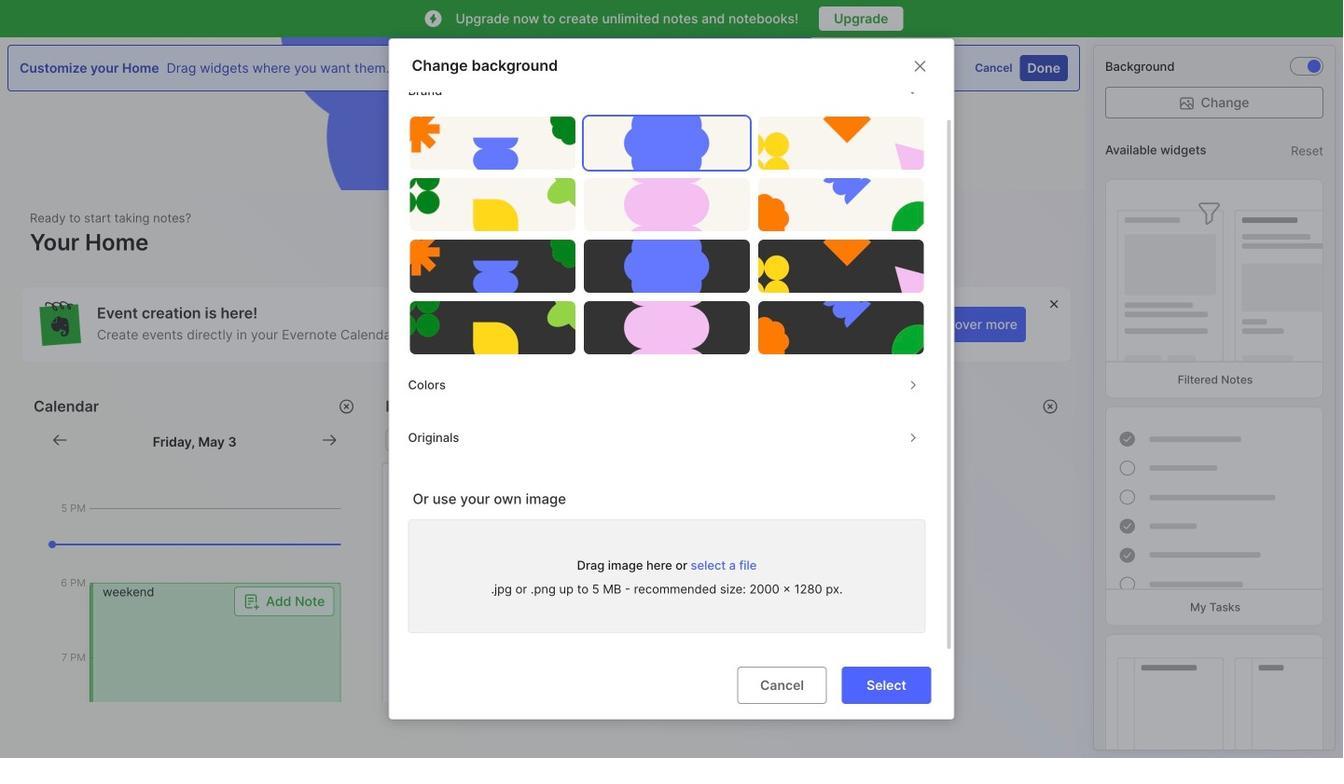 Task type: vqa. For each thing, say whether or not it's contained in the screenshot.
close icon
yes



Task type: locate. For each thing, give the bounding box(es) containing it.
close image
[[909, 55, 932, 78]]



